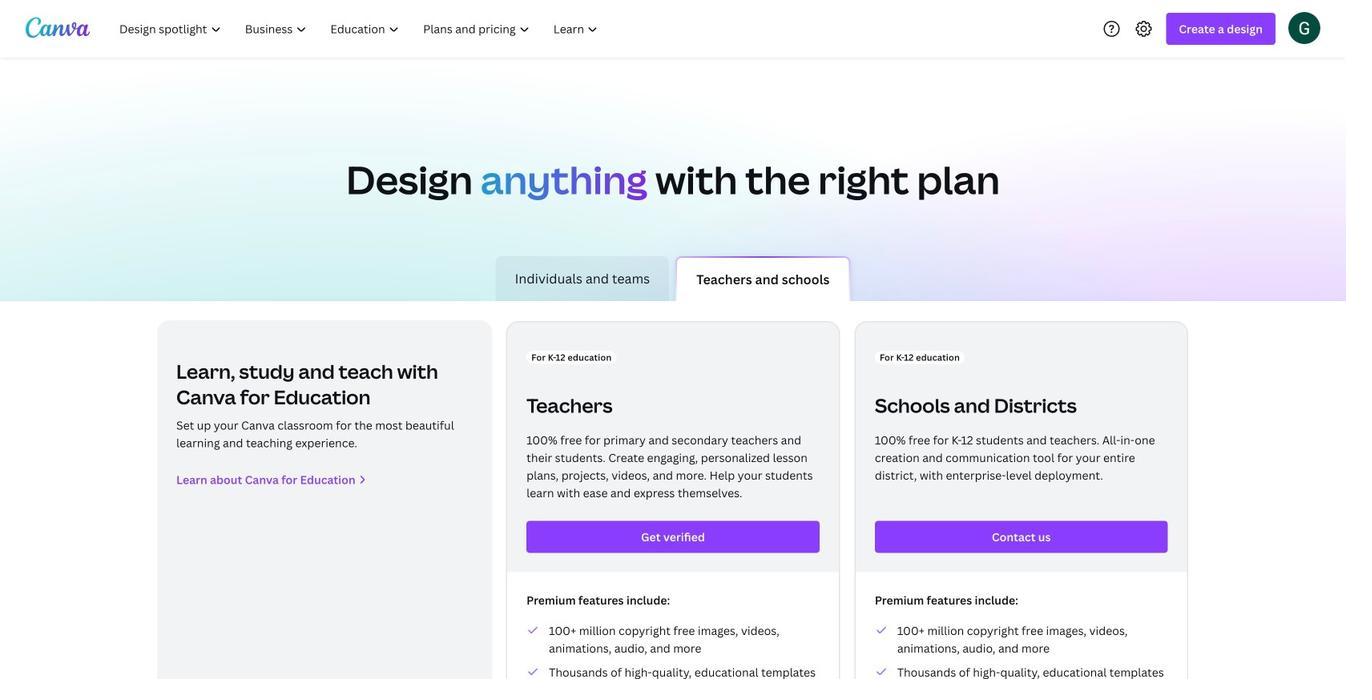 Task type: describe. For each thing, give the bounding box(es) containing it.
top level navigation element
[[109, 13, 612, 45]]



Task type: vqa. For each thing, say whether or not it's contained in the screenshot.
'Greg Robinson' image
yes



Task type: locate. For each thing, give the bounding box(es) containing it.
greg robinson image
[[1289, 12, 1321, 44]]



